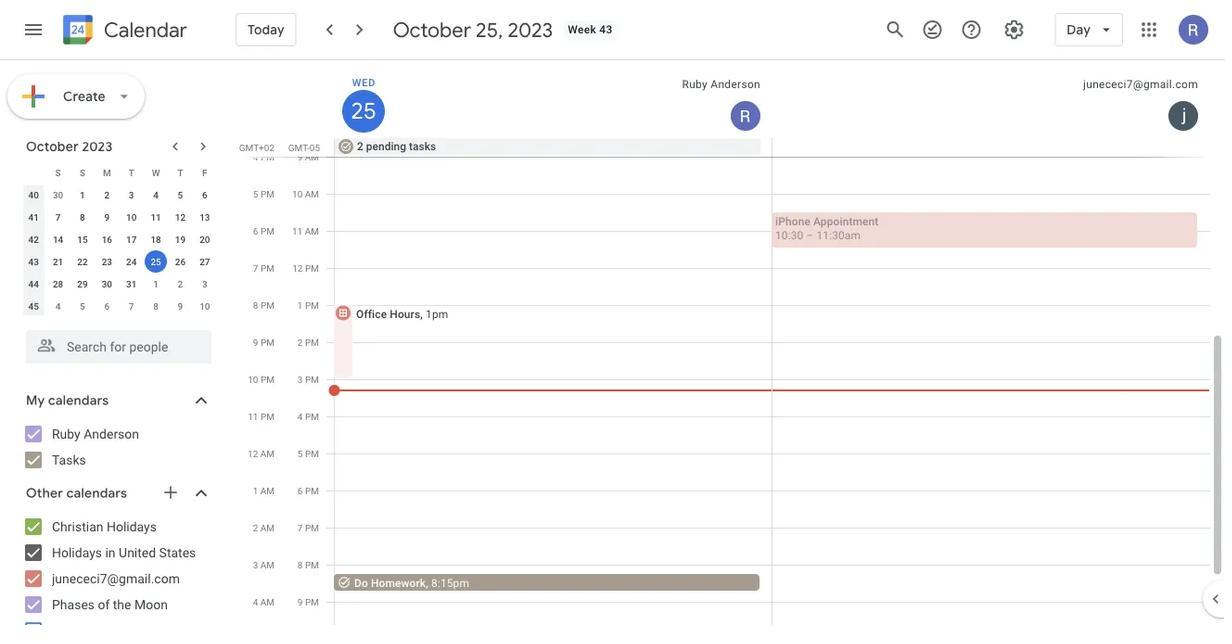 Task type: locate. For each thing, give the bounding box(es) containing it.
45
[[28, 301, 39, 312]]

2023
[[508, 17, 553, 43], [82, 138, 113, 155]]

1 vertical spatial holidays
[[52, 545, 102, 560]]

1 vertical spatial ruby anderson
[[52, 426, 139, 442]]

, for hours
[[420, 308, 423, 320]]

1 vertical spatial 25
[[151, 256, 161, 267]]

12
[[175, 211, 186, 223], [292, 263, 303, 274], [248, 448, 258, 459]]

calendars inside dropdown button
[[48, 392, 109, 409]]

calendars for other calendars
[[66, 485, 127, 502]]

calendars right my
[[48, 392, 109, 409]]

30 down 23
[[102, 278, 112, 289]]

calendar
[[104, 17, 187, 43]]

9 left 05
[[297, 151, 303, 162]]

10 down november 3 element on the top left
[[200, 301, 210, 312]]

7 down the 31 element
[[129, 301, 134, 312]]

2 up '3 am' on the bottom left
[[253, 522, 258, 533]]

anderson inside my calendars list
[[84, 426, 139, 442]]

ruby anderson
[[682, 78, 761, 91], [52, 426, 139, 442]]

2 up 3 pm
[[298, 337, 303, 348]]

am down "1 am"
[[260, 522, 275, 533]]

0 vertical spatial 12
[[175, 211, 186, 223]]

pm up 1 pm
[[305, 263, 319, 274]]

2 s from the left
[[80, 167, 85, 178]]

october
[[393, 17, 471, 43], [26, 138, 79, 155]]

0 vertical spatial 43
[[600, 23, 613, 36]]

0 horizontal spatial junececi7@gmail.com
[[52, 571, 180, 586]]

1pm
[[426, 308, 448, 320]]

10 up "11 am"
[[292, 188, 303, 199]]

6 pm right "1 am"
[[298, 485, 319, 496]]

t left w
[[129, 167, 134, 178]]

7 pm
[[253, 263, 275, 274], [298, 522, 319, 533]]

settings menu image
[[1003, 19, 1025, 41]]

1 horizontal spatial ruby anderson
[[682, 78, 761, 91]]

1 horizontal spatial 12
[[248, 448, 258, 459]]

17 element
[[120, 228, 143, 250]]

, for homework
[[426, 577, 429, 590]]

9 pm right 4 am
[[298, 596, 319, 608]]

junececi7@gmail.com inside other calendars list
[[52, 571, 180, 586]]

september 30 element
[[47, 184, 69, 206]]

0 vertical spatial october
[[393, 17, 471, 43]]

junececi7@gmail.com down day popup button
[[1084, 78, 1198, 91]]

7 row from the top
[[21, 295, 217, 317]]

0 vertical spatial 8 pm
[[253, 300, 275, 311]]

1 vertical spatial 9 pm
[[298, 596, 319, 608]]

create button
[[7, 74, 145, 119]]

2 inside button
[[357, 140, 363, 153]]

pm right "1 am"
[[305, 485, 319, 496]]

row containing 40
[[21, 184, 217, 206]]

am up 2 am
[[260, 485, 275, 496]]

0 vertical spatial ruby
[[682, 78, 708, 91]]

0 vertical spatial 25
[[350, 96, 375, 126]]

wednesday, october 25, today element
[[342, 90, 385, 133]]

2 left pending
[[357, 140, 363, 153]]

christian holidays
[[52, 519, 157, 534]]

4 pm
[[253, 151, 275, 162], [298, 411, 319, 422]]

10 for 10 am
[[292, 188, 303, 199]]

16
[[102, 234, 112, 245]]

0 horizontal spatial 43
[[28, 256, 39, 267]]

1 horizontal spatial t
[[178, 167, 183, 178]]

0 horizontal spatial anderson
[[84, 426, 139, 442]]

9 right 4 am
[[298, 596, 303, 608]]

1 horizontal spatial 30
[[102, 278, 112, 289]]

0 horizontal spatial ruby
[[52, 426, 80, 442]]

3 row from the top
[[21, 206, 217, 228]]

gmt-
[[288, 142, 310, 153]]

0 horizontal spatial october
[[26, 138, 79, 155]]

43
[[600, 23, 613, 36], [28, 256, 39, 267]]

8 pm left 1 pm
[[253, 300, 275, 311]]

pending
[[366, 140, 406, 153]]

ruby anderson up tasks
[[52, 426, 139, 442]]

pm right 4 am
[[305, 596, 319, 608]]

0 vertical spatial calendars
[[48, 392, 109, 409]]

am up "12 pm"
[[305, 225, 319, 237]]

10 am
[[292, 188, 319, 199]]

row containing 42
[[21, 228, 217, 250]]

11 pm
[[248, 411, 275, 422]]

am
[[305, 151, 319, 162], [305, 188, 319, 199], [305, 225, 319, 237], [260, 448, 275, 459], [260, 485, 275, 496], [260, 522, 275, 533], [260, 559, 275, 570], [260, 596, 275, 608]]

12 inside row
[[175, 211, 186, 223]]

8 up 15 element
[[80, 211, 85, 223]]

1 horizontal spatial s
[[80, 167, 85, 178]]

m
[[103, 167, 111, 178]]

10 pm
[[248, 374, 275, 385]]

7 down the september 30 element
[[55, 211, 61, 223]]

1 horizontal spatial 4 pm
[[298, 411, 319, 422]]

3
[[129, 189, 134, 200], [202, 278, 207, 289], [298, 374, 303, 385], [253, 559, 258, 570]]

9
[[297, 151, 303, 162], [104, 211, 110, 223], [178, 301, 183, 312], [253, 337, 258, 348], [298, 596, 303, 608]]

row containing s
[[21, 161, 217, 184]]

11 element
[[145, 206, 167, 228]]

0 horizontal spatial 25
[[151, 256, 161, 267]]

1 down 12 am
[[253, 485, 258, 496]]

7 right 2 am
[[298, 522, 303, 533]]

w
[[152, 167, 160, 178]]

4 am
[[253, 596, 275, 608]]

12 for 12 am
[[248, 448, 258, 459]]

1 pm
[[298, 300, 319, 311]]

12 pm
[[292, 263, 319, 274]]

2 down m
[[104, 189, 110, 200]]

november 3 element
[[194, 273, 216, 295]]

am up 4 am
[[260, 559, 275, 570]]

25 cell
[[144, 250, 168, 273]]

1 down "12 pm"
[[298, 300, 303, 311]]

0 horizontal spatial t
[[129, 167, 134, 178]]

0 horizontal spatial 6 pm
[[253, 225, 275, 237]]

t
[[129, 167, 134, 178], [178, 167, 183, 178]]

other calendars button
[[4, 479, 230, 508]]

2 horizontal spatial 11
[[292, 225, 303, 237]]

1 vertical spatial ruby
[[52, 426, 80, 442]]

16 element
[[96, 228, 118, 250]]

2 vertical spatial 11
[[248, 411, 258, 422]]

0 horizontal spatial 8 pm
[[253, 300, 275, 311]]

junececi7@gmail.com inside 25 'grid'
[[1084, 78, 1198, 91]]

0 horizontal spatial 9 pm
[[253, 337, 275, 348]]

5 pm right 12 am
[[298, 448, 319, 459]]

s left m
[[80, 167, 85, 178]]

None search field
[[0, 323, 230, 364]]

0 horizontal spatial ,
[[420, 308, 423, 320]]

calendars up christian holidays
[[66, 485, 127, 502]]

1 horizontal spatial ruby
[[682, 78, 708, 91]]

05
[[310, 142, 320, 153]]

0 vertical spatial 30
[[53, 189, 63, 200]]

3 down 2 pm
[[298, 374, 303, 385]]

31
[[126, 278, 137, 289]]

4 down 28 "element"
[[55, 301, 61, 312]]

s up the september 30 element
[[55, 167, 61, 178]]

1 vertical spatial anderson
[[84, 426, 139, 442]]

2 for 2 pending tasks
[[357, 140, 363, 153]]

0 horizontal spatial 12
[[175, 211, 186, 223]]

7 pm left "12 pm"
[[253, 263, 275, 274]]

10 for 10 pm
[[248, 374, 258, 385]]

anderson inside 25 column header
[[711, 78, 761, 91]]

Search for people text field
[[37, 330, 200, 364]]

9 down november 2 element
[[178, 301, 183, 312]]

row containing 44
[[21, 273, 217, 295]]

holidays down christian
[[52, 545, 102, 560]]

1 vertical spatial junececi7@gmail.com
[[52, 571, 180, 586]]

0 vertical spatial ruby anderson
[[682, 78, 761, 91]]

2 row from the top
[[21, 184, 217, 206]]

,
[[420, 308, 423, 320], [426, 577, 429, 590]]

0 horizontal spatial 30
[[53, 189, 63, 200]]

november 7 element
[[120, 295, 143, 317]]

am for 11 am
[[305, 225, 319, 237]]

office hours , 1pm
[[356, 308, 448, 320]]

5 pm left 10 am
[[253, 188, 275, 199]]

1 horizontal spatial ,
[[426, 577, 429, 590]]

my calendars button
[[4, 386, 230, 416]]

0 horizontal spatial 4 pm
[[253, 151, 275, 162]]

3 up 'november 10' element on the left of the page
[[202, 278, 207, 289]]

calendars inside "dropdown button"
[[66, 485, 127, 502]]

7
[[55, 211, 61, 223], [253, 263, 258, 274], [129, 301, 134, 312], [298, 522, 303, 533]]

homework
[[371, 577, 426, 590]]

0 vertical spatial anderson
[[711, 78, 761, 91]]

create
[[63, 88, 106, 105]]

4
[[253, 151, 258, 162], [153, 189, 159, 200], [55, 301, 61, 312], [298, 411, 303, 422], [253, 596, 258, 608]]

11 for 11
[[151, 211, 161, 223]]

holidays up united
[[107, 519, 157, 534]]

24 element
[[120, 250, 143, 273]]

row containing 43
[[21, 250, 217, 273]]

ruby inside my calendars list
[[52, 426, 80, 442]]

my calendars
[[26, 392, 109, 409]]

3 up 4 am
[[253, 559, 258, 570]]

1 horizontal spatial 7 pm
[[298, 522, 319, 533]]

6 row from the top
[[21, 273, 217, 295]]

0 vertical spatial junececi7@gmail.com
[[1084, 78, 1198, 91]]

1 vertical spatial 4 pm
[[298, 411, 319, 422]]

1 horizontal spatial 25
[[350, 96, 375, 126]]

25 down 18
[[151, 256, 161, 267]]

19
[[175, 234, 186, 245]]

1 vertical spatial 2023
[[82, 138, 113, 155]]

6 pm left "11 am"
[[253, 225, 275, 237]]

am up 10 am
[[305, 151, 319, 162]]

0 vertical spatial 2023
[[508, 17, 553, 43]]

0 vertical spatial 4 pm
[[253, 151, 275, 162]]

1
[[80, 189, 85, 200], [153, 278, 159, 289], [298, 300, 303, 311], [253, 485, 258, 496]]

3 pm
[[298, 374, 319, 385]]

1 down 25 cell
[[153, 278, 159, 289]]

5 pm
[[253, 188, 275, 199], [298, 448, 319, 459]]

1 horizontal spatial 5 pm
[[298, 448, 319, 459]]

1 row from the top
[[21, 161, 217, 184]]

27 element
[[194, 250, 216, 273]]

0 vertical spatial 5 pm
[[253, 188, 275, 199]]

today button
[[236, 7, 297, 52]]

day
[[1067, 21, 1091, 38]]

am for 1 am
[[260, 485, 275, 496]]

november 1 element
[[145, 273, 167, 295]]

0 horizontal spatial s
[[55, 167, 61, 178]]

1 vertical spatial 6 pm
[[298, 485, 319, 496]]

9 pm up 10 pm
[[253, 337, 275, 348]]

calendars
[[48, 392, 109, 409], [66, 485, 127, 502]]

anderson up 2 pending tasks row
[[711, 78, 761, 91]]

phases
[[52, 597, 95, 612]]

main drawer image
[[22, 19, 45, 41]]

4 left gmt-
[[253, 151, 258, 162]]

1 for 1 am
[[253, 485, 258, 496]]

1 horizontal spatial anderson
[[711, 78, 761, 91]]

10 up 11 pm
[[248, 374, 258, 385]]

8 right 'november 10' element on the left of the page
[[253, 300, 258, 311]]

1 horizontal spatial junececi7@gmail.com
[[1084, 78, 1198, 91]]

2 vertical spatial 12
[[248, 448, 258, 459]]

10
[[292, 188, 303, 199], [126, 211, 137, 223], [200, 301, 210, 312], [248, 374, 258, 385]]

4 pm left gmt-
[[253, 151, 275, 162]]

12 element
[[169, 206, 191, 228]]

holidays in united states
[[52, 545, 196, 560]]

43 up 44 at the top left
[[28, 256, 39, 267]]

add other calendars image
[[161, 483, 180, 502]]

11 am
[[292, 225, 319, 237]]

wed
[[352, 77, 376, 88]]

8:15pm
[[431, 577, 469, 590]]

13
[[200, 211, 210, 223]]

1 vertical spatial 43
[[28, 256, 39, 267]]

row group
[[21, 184, 217, 317]]

in
[[105, 545, 116, 560]]

1 vertical spatial 11
[[292, 225, 303, 237]]

0 horizontal spatial 7 pm
[[253, 263, 275, 274]]

pm down 2 pm
[[305, 374, 319, 385]]

6 pm
[[253, 225, 275, 237], [298, 485, 319, 496]]

row group containing 40
[[21, 184, 217, 317]]

junececi7@gmail.com down in
[[52, 571, 180, 586]]

pm left gmt-
[[261, 151, 275, 162]]

3 inside november 3 element
[[202, 278, 207, 289]]

1 inside november 1 element
[[153, 278, 159, 289]]

5 row from the top
[[21, 250, 217, 273]]

1 horizontal spatial october
[[393, 17, 471, 43]]

2 for 2 am
[[253, 522, 258, 533]]

november 2 element
[[169, 273, 191, 295]]

20
[[200, 234, 210, 245]]

, left 1pm
[[420, 308, 423, 320]]

row containing 41
[[21, 206, 217, 228]]

0 vertical spatial holidays
[[107, 519, 157, 534]]

12 am
[[248, 448, 275, 459]]

row
[[21, 161, 217, 184], [21, 184, 217, 206], [21, 206, 217, 228], [21, 228, 217, 250], [21, 250, 217, 273], [21, 273, 217, 295], [21, 295, 217, 317]]

30 right 40
[[53, 189, 63, 200]]

25
[[350, 96, 375, 126], [151, 256, 161, 267]]

1 vertical spatial 8 pm
[[298, 559, 319, 570]]

8 right '3 am' on the bottom left
[[298, 559, 303, 570]]

1 vertical spatial 30
[[102, 278, 112, 289]]

am for 9 am
[[305, 151, 319, 162]]

11 inside row group
[[151, 211, 161, 223]]

office
[[356, 308, 387, 320]]

am down '9 am'
[[305, 188, 319, 199]]

0 horizontal spatial ruby anderson
[[52, 426, 139, 442]]

10 up 17
[[126, 211, 137, 223]]

2 horizontal spatial 12
[[292, 263, 303, 274]]

1 horizontal spatial 11
[[248, 411, 258, 422]]

junececi7@gmail.com
[[1084, 78, 1198, 91], [52, 571, 180, 586]]

1 t from the left
[[129, 167, 134, 178]]

ruby anderson inside 25 column header
[[682, 78, 761, 91]]

4 row from the top
[[21, 228, 217, 250]]

11 up 18
[[151, 211, 161, 223]]

am for 10 am
[[305, 188, 319, 199]]

pm
[[261, 151, 275, 162], [261, 188, 275, 199], [261, 225, 275, 237], [261, 263, 275, 274], [305, 263, 319, 274], [261, 300, 275, 311], [305, 300, 319, 311], [261, 337, 275, 348], [305, 337, 319, 348], [261, 374, 275, 385], [305, 374, 319, 385], [261, 411, 275, 422], [305, 411, 319, 422], [305, 448, 319, 459], [305, 485, 319, 496], [305, 522, 319, 533], [305, 559, 319, 570], [305, 596, 319, 608]]

30
[[53, 189, 63, 200], [102, 278, 112, 289]]

8
[[80, 211, 85, 223], [253, 300, 258, 311], [153, 301, 159, 312], [298, 559, 303, 570]]

pm down 3 pm
[[305, 411, 319, 422]]

am for 4 am
[[260, 596, 275, 608]]

9 up 10 pm
[[253, 337, 258, 348]]

5
[[253, 188, 258, 199], [178, 189, 183, 200], [80, 301, 85, 312], [298, 448, 303, 459]]

12 up 19
[[175, 211, 186, 223]]

ruby
[[682, 78, 708, 91], [52, 426, 80, 442]]

october up the september 30 element
[[26, 138, 79, 155]]

11
[[151, 211, 161, 223], [292, 225, 303, 237], [248, 411, 258, 422]]

43 right week
[[600, 23, 613, 36]]

0 vertical spatial 11
[[151, 211, 161, 223]]

ruby inside 25 column header
[[682, 78, 708, 91]]

4 inside november 4 'element'
[[55, 301, 61, 312]]

anderson down my calendars dropdown button
[[84, 426, 139, 442]]

1 horizontal spatial 9 pm
[[298, 596, 319, 608]]

1 vertical spatial 12
[[292, 263, 303, 274]]

28 element
[[47, 273, 69, 295]]

4 pm down 3 pm
[[298, 411, 319, 422]]

1 vertical spatial calendars
[[66, 485, 127, 502]]

–
[[807, 229, 814, 242]]

43 inside row
[[28, 256, 39, 267]]

8 pm right '3 am' on the bottom left
[[298, 559, 319, 570]]

, left 8:15pm
[[426, 577, 429, 590]]

1 vertical spatial 5 pm
[[298, 448, 319, 459]]

s
[[55, 167, 61, 178], [80, 167, 85, 178]]

19 element
[[169, 228, 191, 250]]

october left 25,
[[393, 17, 471, 43]]

ruby anderson up 2 pending tasks row
[[682, 78, 761, 91]]

5 up "12" element
[[178, 189, 183, 200]]

anderson
[[711, 78, 761, 91], [84, 426, 139, 442]]

pm left 1 pm
[[261, 300, 275, 311]]

25 down "wed"
[[350, 96, 375, 126]]

appointment
[[814, 215, 879, 228]]

0 horizontal spatial 11
[[151, 211, 161, 223]]

0 vertical spatial ,
[[420, 308, 423, 320]]

am up "1 am"
[[260, 448, 275, 459]]

2 pending tasks
[[357, 140, 436, 153]]

t right w
[[178, 167, 183, 178]]

12 down 11 pm
[[248, 448, 258, 459]]

1 vertical spatial ,
[[426, 577, 429, 590]]

9 pm
[[253, 337, 275, 348], [298, 596, 319, 608]]

1 vertical spatial october
[[26, 138, 79, 155]]

holidays
[[107, 519, 157, 534], [52, 545, 102, 560]]



Task type: describe. For each thing, give the bounding box(es) containing it.
my
[[26, 392, 45, 409]]

2 for 2 pm
[[298, 337, 303, 348]]

0 horizontal spatial 5 pm
[[253, 188, 275, 199]]

0 horizontal spatial 2023
[[82, 138, 113, 155]]

1 horizontal spatial 6 pm
[[298, 485, 319, 496]]

3 for 3 am
[[253, 559, 258, 570]]

18
[[151, 234, 161, 245]]

6 down f
[[202, 189, 207, 200]]

9 am
[[297, 151, 319, 162]]

2 t from the left
[[178, 167, 183, 178]]

15 element
[[71, 228, 94, 250]]

11 for 11 pm
[[248, 411, 258, 422]]

1 am
[[253, 485, 275, 496]]

november 8 element
[[145, 295, 167, 317]]

tasks
[[52, 452, 86, 468]]

44
[[28, 278, 39, 289]]

29
[[77, 278, 88, 289]]

october 2023 grid
[[18, 161, 217, 317]]

25 column header
[[335, 60, 773, 138]]

30 for the september 30 element
[[53, 189, 63, 200]]

calendar element
[[59, 11, 187, 52]]

1 horizontal spatial 8 pm
[[298, 559, 319, 570]]

am for 12 am
[[260, 448, 275, 459]]

14 element
[[47, 228, 69, 250]]

12 for 12 pm
[[292, 263, 303, 274]]

4 down '3 am' on the bottom left
[[253, 596, 258, 608]]

do
[[354, 577, 368, 590]]

october 25, 2023
[[393, 17, 553, 43]]

pm up 2 pm
[[305, 300, 319, 311]]

ruby anderson inside my calendars list
[[52, 426, 139, 442]]

november 9 element
[[169, 295, 191, 317]]

7 left "12 pm"
[[253, 263, 258, 274]]

3 for 3 pm
[[298, 374, 303, 385]]

1 horizontal spatial 2023
[[508, 17, 553, 43]]

10 element
[[120, 206, 143, 228]]

wed 25
[[350, 77, 376, 126]]

31 element
[[120, 273, 143, 295]]

3 for november 3 element on the top left
[[202, 278, 207, 289]]

am for 2 am
[[260, 522, 275, 533]]

1 for 1 pm
[[298, 300, 303, 311]]

6 left "11 am"
[[253, 225, 258, 237]]

october for october 2023
[[26, 138, 79, 155]]

pm up 11 pm
[[261, 374, 275, 385]]

2 am
[[253, 522, 275, 533]]

gmt-05
[[288, 142, 320, 153]]

week
[[568, 23, 597, 36]]

moon
[[134, 597, 168, 612]]

hours
[[390, 308, 420, 320]]

29 element
[[71, 273, 94, 295]]

26
[[175, 256, 186, 267]]

25 grid
[[237, 60, 1225, 625]]

other calendars list
[[4, 512, 230, 625]]

the
[[113, 597, 131, 612]]

pm left "11 am"
[[261, 225, 275, 237]]

21
[[53, 256, 63, 267]]

2 pm
[[298, 337, 319, 348]]

pm right 12 am
[[305, 448, 319, 459]]

0 vertical spatial 6 pm
[[253, 225, 275, 237]]

28
[[53, 278, 63, 289]]

4 down 3 pm
[[298, 411, 303, 422]]

3 up 10 element
[[129, 189, 134, 200]]

1 vertical spatial 7 pm
[[298, 522, 319, 533]]

27
[[200, 256, 210, 267]]

3 am
[[253, 559, 275, 570]]

13 element
[[194, 206, 216, 228]]

22 element
[[71, 250, 94, 273]]

november 10 element
[[194, 295, 216, 317]]

am for 3 am
[[260, 559, 275, 570]]

pm right 2 am
[[305, 522, 319, 533]]

30 element
[[96, 273, 118, 295]]

23 element
[[96, 250, 118, 273]]

10:30
[[775, 229, 804, 242]]

tasks
[[409, 140, 436, 153]]

2 pending tasks button
[[335, 138, 761, 155]]

4 up 11 element
[[153, 189, 159, 200]]

do homework , 8:15pm
[[354, 577, 469, 590]]

pm up 3 pm
[[305, 337, 319, 348]]

20 element
[[194, 228, 216, 250]]

25,
[[476, 17, 503, 43]]

0 vertical spatial 9 pm
[[253, 337, 275, 348]]

5 down 29 element
[[80, 301, 85, 312]]

states
[[159, 545, 196, 560]]

row group inside october 2023 grid
[[21, 184, 217, 317]]

other calendars
[[26, 485, 127, 502]]

my calendars list
[[4, 419, 230, 475]]

23
[[102, 256, 112, 267]]

24
[[126, 256, 137, 267]]

25 inside cell
[[151, 256, 161, 267]]

5 down "gmt+02"
[[253, 188, 258, 199]]

1 s from the left
[[55, 167, 61, 178]]

1 horizontal spatial 43
[[600, 23, 613, 36]]

united
[[119, 545, 156, 560]]

0 vertical spatial 7 pm
[[253, 263, 275, 274]]

october 2023
[[26, 138, 113, 155]]

11:30am
[[817, 229, 861, 242]]

november 6 element
[[96, 295, 118, 317]]

pm left "12 pm"
[[261, 263, 275, 274]]

10 for 10 element
[[126, 211, 137, 223]]

22
[[77, 256, 88, 267]]

day button
[[1055, 7, 1123, 52]]

0 horizontal spatial holidays
[[52, 545, 102, 560]]

iphone appointment 10:30 – 11:30am
[[775, 215, 879, 242]]

pm up 10 pm
[[261, 337, 275, 348]]

1 right the september 30 element
[[80, 189, 85, 200]]

41
[[28, 211, 39, 223]]

today
[[248, 21, 285, 38]]

10 for 'november 10' element on the left of the page
[[200, 301, 210, 312]]

8 down november 1 element on the top of page
[[153, 301, 159, 312]]

1 horizontal spatial holidays
[[107, 519, 157, 534]]

6 down the 30 element
[[104, 301, 110, 312]]

11 for 11 am
[[292, 225, 303, 237]]

18 element
[[145, 228, 167, 250]]

f
[[202, 167, 207, 178]]

14
[[53, 234, 63, 245]]

pm down 10 pm
[[261, 411, 275, 422]]

6 right "1 am"
[[298, 485, 303, 496]]

week 43
[[568, 23, 613, 36]]

phases of the moon
[[52, 597, 168, 612]]

21 element
[[47, 250, 69, 273]]

2 for november 2 element
[[178, 278, 183, 289]]

gmt+02
[[239, 142, 275, 153]]

calendars for my calendars
[[48, 392, 109, 409]]

november 4 element
[[47, 295, 69, 317]]

iphone
[[775, 215, 811, 228]]

9 up 16 element in the left top of the page
[[104, 211, 110, 223]]

25, today element
[[145, 250, 167, 273]]

pm left 10 am
[[261, 188, 275, 199]]

of
[[98, 597, 110, 612]]

12 for 12
[[175, 211, 186, 223]]

5 right 12 am
[[298, 448, 303, 459]]

1 for november 1 element on the top of page
[[153, 278, 159, 289]]

october for october 25, 2023
[[393, 17, 471, 43]]

15
[[77, 234, 88, 245]]

row containing 45
[[21, 295, 217, 317]]

26 element
[[169, 250, 191, 273]]

40
[[28, 189, 39, 200]]

pm right '3 am' on the bottom left
[[305, 559, 319, 570]]

25 inside wed 25
[[350, 96, 375, 126]]

november 5 element
[[71, 295, 94, 317]]

30 for the 30 element
[[102, 278, 112, 289]]

17
[[126, 234, 137, 245]]

christian
[[52, 519, 103, 534]]

2 pending tasks row
[[327, 138, 1225, 157]]

calendar heading
[[100, 17, 187, 43]]

42
[[28, 234, 39, 245]]

other
[[26, 485, 63, 502]]



Task type: vqa. For each thing, say whether or not it's contained in the screenshot.
the April 2 element
no



